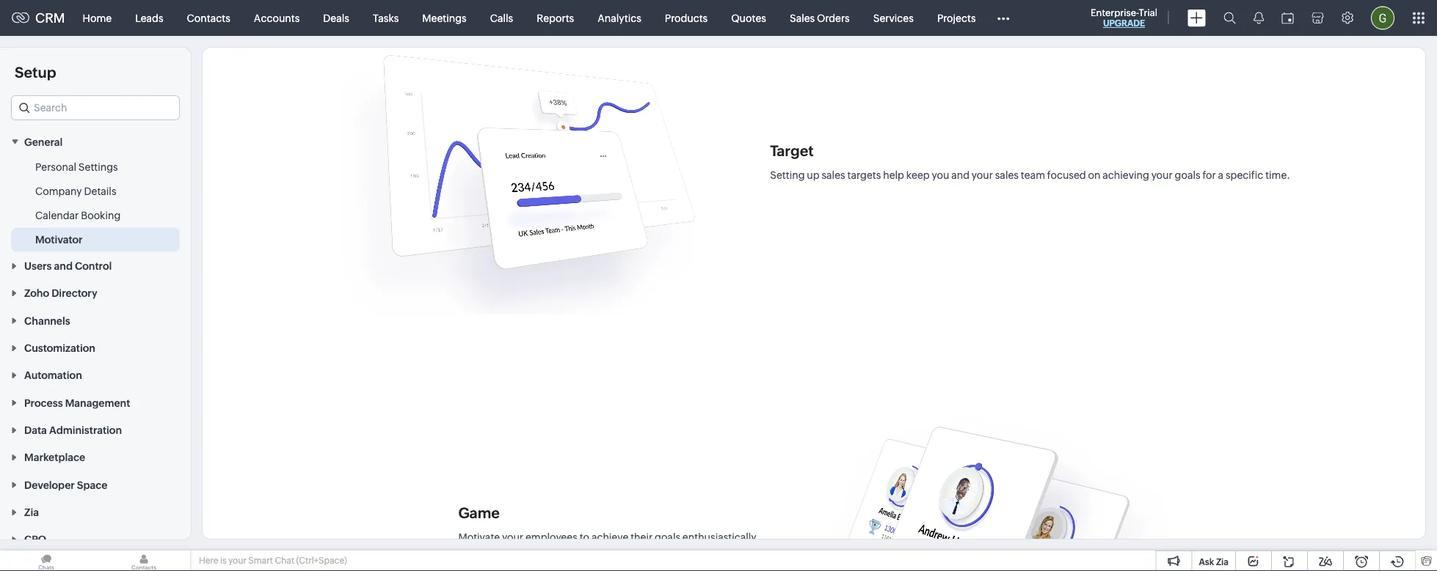 Task type: vqa. For each thing, say whether or not it's contained in the screenshot.
the 'Data'
yes



Task type: locate. For each thing, give the bounding box(es) containing it.
profile image
[[1371, 6, 1395, 30]]

up
[[807, 170, 820, 181]]

channels
[[24, 315, 70, 327]]

help
[[883, 170, 904, 181]]

a
[[1218, 170, 1224, 181]]

reports
[[537, 12, 574, 24]]

personal settings link
[[35, 160, 118, 174]]

leads
[[135, 12, 163, 24]]

(ctrl+space)
[[296, 556, 347, 566]]

None field
[[11, 95, 180, 120]]

search image
[[1224, 12, 1236, 24]]

1 horizontal spatial and
[[951, 170, 970, 181]]

projects
[[937, 12, 976, 24]]

sales left the team
[[995, 170, 1019, 181]]

to
[[580, 532, 589, 544]]

chats image
[[0, 551, 92, 572]]

crm
[[35, 10, 65, 26]]

Search text field
[[12, 96, 179, 120]]

booking
[[81, 209, 121, 221]]

ask
[[1199, 557, 1214, 567]]

and inside "dropdown button"
[[54, 260, 73, 272]]

home link
[[71, 0, 123, 36]]

zia right ask
[[1216, 557, 1229, 567]]

general button
[[0, 128, 191, 155]]

here
[[199, 556, 218, 566]]

calls
[[490, 12, 513, 24]]

settings
[[78, 161, 118, 173]]

setup
[[15, 64, 56, 81]]

0 horizontal spatial zia
[[24, 507, 39, 519]]

zia up cpq
[[24, 507, 39, 519]]

on
[[1088, 170, 1101, 181]]

administration
[[49, 425, 122, 436]]

orders
[[817, 12, 850, 24]]

meetings link
[[410, 0, 478, 36]]

your right achieving
[[1151, 170, 1173, 181]]

goals right the their
[[655, 532, 680, 544]]

process management button
[[0, 389, 191, 416]]

1 horizontal spatial sales
[[995, 170, 1019, 181]]

zia inside dropdown button
[[24, 507, 39, 519]]

personal
[[35, 161, 76, 173]]

zoho
[[24, 288, 49, 299]]

0 horizontal spatial sales
[[822, 170, 845, 181]]

motivate
[[458, 532, 500, 544]]

sales right up
[[822, 170, 845, 181]]

goals left for in the right of the page
[[1175, 170, 1200, 181]]

contacts image
[[98, 551, 190, 572]]

calendar booking link
[[35, 208, 121, 223]]

smart
[[248, 556, 273, 566]]

create menu element
[[1179, 0, 1215, 36]]

analytics link
[[586, 0, 653, 36]]

contacts
[[187, 12, 230, 24]]

analytics
[[598, 12, 641, 24]]

0 vertical spatial zia
[[24, 507, 39, 519]]

developer space button
[[0, 471, 191, 499]]

enthusiastically.
[[682, 532, 759, 544]]

targets
[[847, 170, 881, 181]]

their
[[631, 532, 653, 544]]

channels button
[[0, 307, 191, 334]]

keep
[[906, 170, 930, 181]]

motivate your employees to achieve their goals enthusiastically.
[[458, 532, 759, 544]]

1 vertical spatial and
[[54, 260, 73, 272]]

1 horizontal spatial goals
[[1175, 170, 1200, 181]]

calls link
[[478, 0, 525, 36]]

deals link
[[311, 0, 361, 36]]

meetings
[[422, 12, 467, 24]]

company details link
[[35, 184, 116, 198]]

products link
[[653, 0, 719, 36]]

sales orders
[[790, 12, 850, 24]]

trial
[[1139, 7, 1157, 18]]

developer
[[24, 480, 75, 491]]

1 horizontal spatial zia
[[1216, 557, 1229, 567]]

team
[[1021, 170, 1045, 181]]

cpq
[[24, 534, 46, 546]]

projects link
[[925, 0, 988, 36]]

achieving
[[1103, 170, 1149, 181]]

ask zia
[[1199, 557, 1229, 567]]

for
[[1203, 170, 1216, 181]]

company details
[[35, 185, 116, 197]]

services
[[873, 12, 914, 24]]

1 vertical spatial zia
[[1216, 557, 1229, 567]]

and right you
[[951, 170, 970, 181]]

your
[[972, 170, 993, 181], [1151, 170, 1173, 181], [502, 532, 523, 544], [228, 556, 247, 566]]

and right users
[[54, 260, 73, 272]]

0 vertical spatial and
[[951, 170, 970, 181]]

personal settings
[[35, 161, 118, 173]]

0 horizontal spatial goals
[[655, 532, 680, 544]]

focused
[[1047, 170, 1086, 181]]

sales
[[822, 170, 845, 181], [995, 170, 1019, 181]]

process management
[[24, 397, 130, 409]]

zia
[[24, 507, 39, 519], [1216, 557, 1229, 567]]

setting
[[770, 170, 805, 181]]

0 horizontal spatial and
[[54, 260, 73, 272]]

leads link
[[123, 0, 175, 36]]



Task type: describe. For each thing, give the bounding box(es) containing it.
chat
[[275, 556, 294, 566]]

sales orders link
[[778, 0, 861, 36]]

tasks
[[373, 12, 399, 24]]

is
[[220, 556, 227, 566]]

motivator
[[35, 234, 83, 245]]

0 vertical spatial goals
[[1175, 170, 1200, 181]]

signals element
[[1245, 0, 1273, 36]]

quotes
[[731, 12, 766, 24]]

specific
[[1226, 170, 1263, 181]]

marketplace
[[24, 452, 85, 464]]

users and control button
[[0, 252, 191, 279]]

time.
[[1265, 170, 1290, 181]]

your right the motivate on the left bottom of the page
[[502, 532, 523, 544]]

your right you
[[972, 170, 993, 181]]

motivator link
[[35, 232, 83, 247]]

2 sales from the left
[[995, 170, 1019, 181]]

developer space
[[24, 480, 107, 491]]

you
[[932, 170, 949, 181]]

process
[[24, 397, 63, 409]]

automation button
[[0, 362, 191, 389]]

calendar image
[[1282, 12, 1294, 24]]

deals
[[323, 12, 349, 24]]

employees
[[525, 532, 577, 544]]

game
[[458, 505, 500, 522]]

enterprise-trial upgrade
[[1091, 7, 1157, 28]]

services link
[[861, 0, 925, 36]]

target
[[770, 143, 814, 160]]

space
[[77, 480, 107, 491]]

1 vertical spatial goals
[[655, 532, 680, 544]]

users
[[24, 260, 52, 272]]

cpq button
[[0, 526, 191, 553]]

calendar
[[35, 209, 79, 221]]

products
[[665, 12, 708, 24]]

data administration button
[[0, 416, 191, 444]]

users and control
[[24, 260, 112, 272]]

accounts link
[[242, 0, 311, 36]]

general
[[24, 136, 63, 148]]

crm link
[[12, 10, 65, 26]]

enterprise-
[[1091, 7, 1139, 18]]

zia button
[[0, 499, 191, 526]]

signals image
[[1254, 12, 1264, 24]]

management
[[65, 397, 130, 409]]

your right the "is"
[[228, 556, 247, 566]]

zoho directory button
[[0, 279, 191, 307]]

search element
[[1215, 0, 1245, 36]]

company
[[35, 185, 82, 197]]

zoho directory
[[24, 288, 97, 299]]

home
[[83, 12, 112, 24]]

quotes link
[[719, 0, 778, 36]]

customization button
[[0, 334, 191, 362]]

achieve
[[591, 532, 629, 544]]

accounts
[[254, 12, 300, 24]]

sales
[[790, 12, 815, 24]]

setting up sales targets help keep you and your sales team focused on achieving your goals for a specific time.
[[770, 170, 1290, 181]]

contacts link
[[175, 0, 242, 36]]

upgrade
[[1103, 18, 1145, 28]]

Other Modules field
[[988, 6, 1019, 30]]

customization
[[24, 343, 95, 354]]

data
[[24, 425, 47, 436]]

here is your smart chat (ctrl+space)
[[199, 556, 347, 566]]

1 sales from the left
[[822, 170, 845, 181]]

general region
[[0, 155, 191, 252]]

details
[[84, 185, 116, 197]]

profile element
[[1362, 0, 1403, 36]]

marketplace button
[[0, 444, 191, 471]]

calendar booking
[[35, 209, 121, 221]]

create menu image
[[1188, 9, 1206, 27]]

control
[[75, 260, 112, 272]]

reports link
[[525, 0, 586, 36]]

automation
[[24, 370, 82, 382]]



